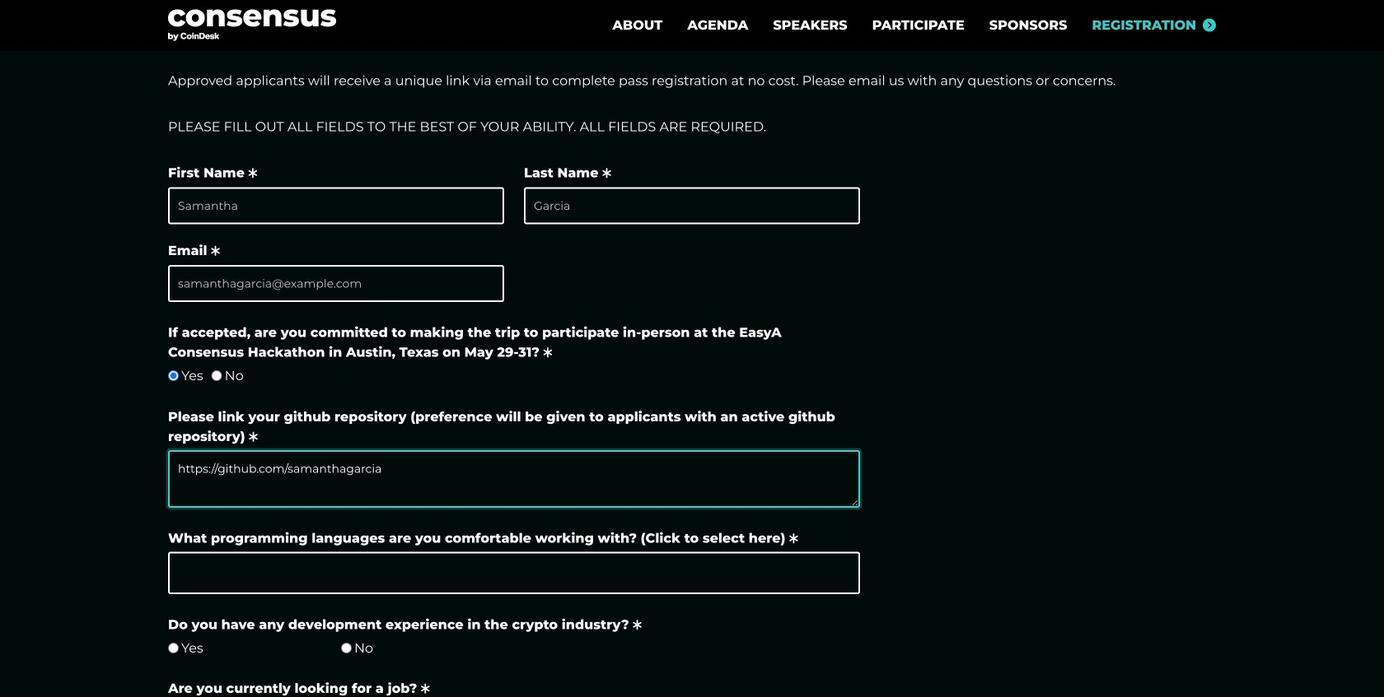 Task type: locate. For each thing, give the bounding box(es) containing it.
None field
[[178, 561, 850, 587]]

None text field
[[168, 187, 504, 225], [168, 451, 860, 508], [168, 187, 504, 225], [168, 451, 860, 508]]

None text field
[[524, 187, 860, 225]]

None radio
[[211, 371, 222, 381], [341, 643, 352, 654], [211, 371, 222, 381], [341, 643, 352, 654]]

asterisk image
[[249, 168, 257, 179], [543, 347, 552, 359], [789, 533, 798, 545], [421, 684, 430, 695]]

asterisk image
[[602, 168, 611, 179], [211, 246, 220, 257], [249, 432, 258, 443], [633, 620, 642, 631]]

None radio
[[168, 371, 179, 381], [168, 643, 179, 654], [168, 371, 179, 381], [168, 643, 179, 654]]

logo image
[[168, 9, 336, 41]]



Task type: describe. For each thing, give the bounding box(es) containing it.
name@example.com email field
[[168, 265, 504, 302]]

chevron circle right image
[[1203, 19, 1216, 32]]



